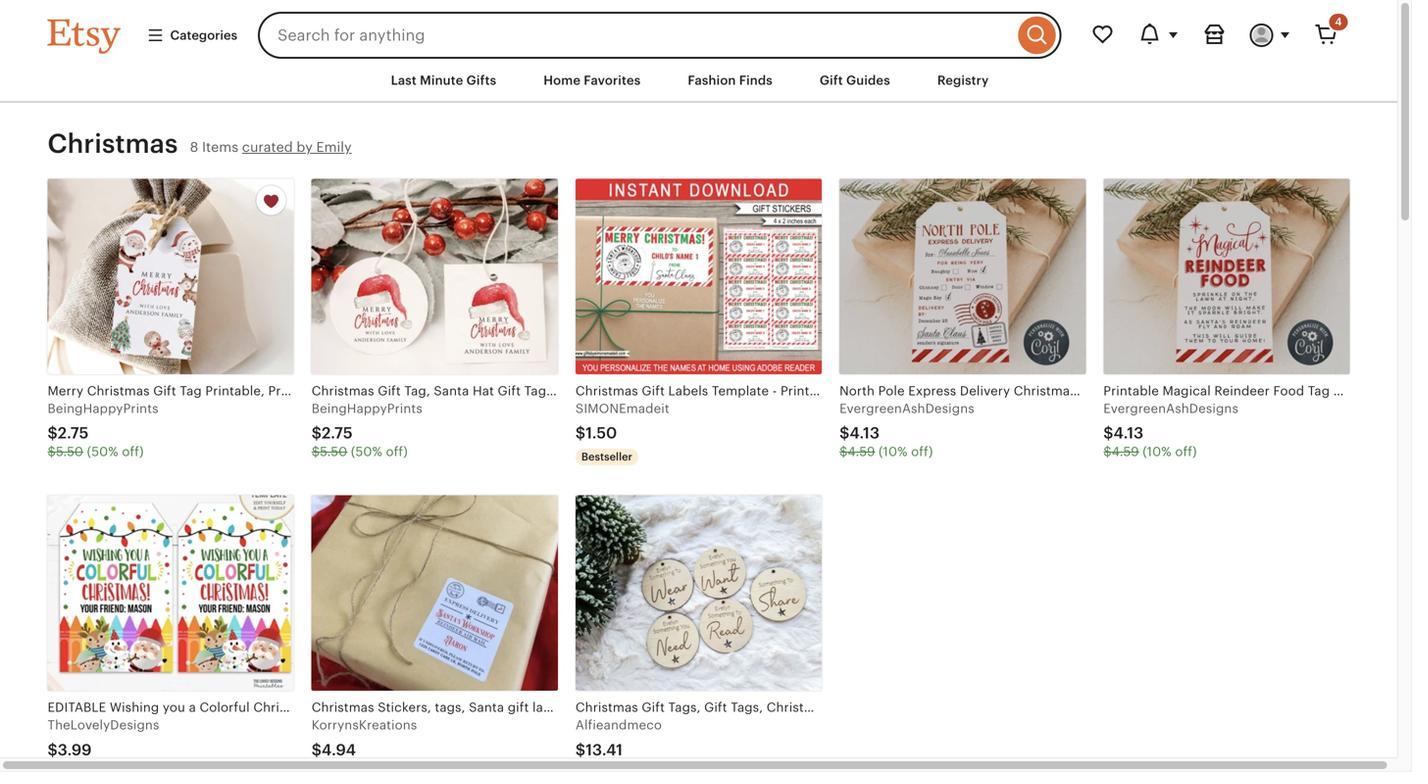 Task type: vqa. For each thing, say whether or not it's contained in the screenshot.
Emily
yes



Task type: locate. For each thing, give the bounding box(es) containing it.
2 (50% from the left
[[351, 445, 382, 460]]

(10% for printable magical reindeer food tag template, editable christmas eve reindeer sprinkle favor tag, kids christmas gift tag, instant download image
[[1143, 445, 1172, 460]]

christmas
[[48, 129, 178, 159], [312, 701, 374, 715], [576, 701, 638, 715], [767, 701, 829, 715]]

4.13 for printable magical reindeer food tag template, editable christmas eve reindeer sprinkle favor tag, kids christmas gift tag, instant download image
[[1114, 425, 1144, 442]]

2 evergreenashdesigns from the left
[[1104, 402, 1239, 416]]

2.75 for merry christmas gift tag printable, printable christmas gift tag, holiday party favor tag, editable christmas gift tag download, holiday tag image
[[58, 425, 89, 442]]

christmas gift tags, gift tags, christmas tags alfieandmeco $ 13.41
[[576, 701, 861, 759]]

4.13 for 'north pole express delivery christmas tag template, editable santa gift tags, printable personalized from santa tags, instant download' image in the top of the page
[[850, 425, 880, 442]]

evergreenashdesigns $ 4.13 $ 4.59 (10% off)
[[840, 402, 975, 460], [1104, 402, 1239, 460]]

santa
[[469, 701, 504, 715]]

5.50 for merry christmas gift tag printable, printable christmas gift tag, holiday party favor tag, editable christmas gift tag download, holiday tag image
[[56, 445, 83, 460]]

christmas inside "christmas stickers, tags, santa gift labels korrynskreations $ 4.94"
[[312, 701, 374, 715]]

christmas gift tag, santa hat gift tag, holiday gift tag, holiday favor tags, christmas tag printable, circular christmas tag download image
[[312, 179, 558, 374]]

beinghappyprints $ 2.75 $ 5.50 (50% off)
[[48, 402, 159, 460], [312, 402, 423, 460]]

1 (50% from the left
[[87, 445, 118, 460]]

3.99
[[58, 742, 92, 759]]

4.59 for 'north pole express delivery christmas tag template, editable santa gift tags, printable personalized from santa tags, instant download' image in the top of the page
[[848, 445, 875, 460]]

beinghappyprints
[[48, 402, 159, 416], [312, 402, 423, 416]]

1 5.50 from the left
[[56, 445, 83, 460]]

0 horizontal spatial gift
[[642, 701, 665, 715]]

curated
[[242, 139, 293, 155]]

1 2.75 from the left
[[58, 425, 89, 442]]

christmas stickers, tags, santa gift labels korrynskreations $ 4.94
[[312, 701, 569, 759]]

gift
[[508, 701, 529, 715]]

(50%
[[87, 445, 118, 460], [351, 445, 382, 460]]

3 off) from the left
[[911, 445, 933, 460]]

1 horizontal spatial beinghappyprints
[[312, 402, 423, 416]]

christmas gift labels template - printable santa's workshop stickers tags - from santa claus - custom - instant download with editable names image
[[576, 179, 822, 374]]

1 horizontal spatial evergreenashdesigns $ 4.13 $ 4.59 (10% off)
[[1104, 402, 1239, 460]]

1 tags, from the left
[[668, 701, 701, 715]]

last
[[391, 73, 417, 88]]

minute
[[420, 73, 463, 88]]

beinghappyprints $ 2.75 $ 5.50 (50% off) for the christmas gift tag, santa hat gift tag, holiday gift tag, holiday favor tags, christmas tag printable, circular christmas tag download image
[[312, 402, 423, 460]]

8 items curated by emily
[[190, 139, 352, 155]]

2 2.75 from the left
[[322, 425, 353, 442]]

christmas up "alfieandmeco"
[[576, 701, 638, 715]]

1 evergreenashdesigns from the left
[[840, 402, 975, 416]]

1 evergreenashdesigns $ 4.13 $ 4.59 (10% off) from the left
[[840, 402, 975, 460]]

2 horizontal spatial gift
[[820, 73, 843, 88]]

gift inside menu bar
[[820, 73, 843, 88]]

None search field
[[258, 12, 1062, 59]]

1 horizontal spatial (50%
[[351, 445, 382, 460]]

4 off) from the left
[[1175, 445, 1197, 460]]

tags,
[[435, 701, 465, 715]]

1 horizontal spatial 4.59
[[1112, 445, 1139, 460]]

0 horizontal spatial evergreenashdesigns $ 4.13 $ 4.59 (10% off)
[[840, 402, 975, 460]]

christmas for christmas gift tags, gift tags, christmas tags alfieandmeco $ 13.41
[[576, 701, 638, 715]]

1 horizontal spatial evergreenashdesigns
[[1104, 402, 1239, 416]]

1 horizontal spatial 5.50
[[320, 445, 347, 460]]

0 horizontal spatial evergreenashdesigns
[[840, 402, 975, 416]]

$ inside thelovelydesigns $ 3.99
[[48, 742, 58, 759]]

0 horizontal spatial 4.13
[[850, 425, 880, 442]]

0 horizontal spatial 5.50
[[56, 445, 83, 460]]

1 4.13 from the left
[[850, 425, 880, 442]]

5.50
[[56, 445, 83, 460], [320, 445, 347, 460]]

simonemadeit $ 1.50 bestseller
[[576, 402, 670, 464]]

1 beinghappyprints from the left
[[48, 402, 159, 416]]

$
[[48, 425, 58, 442], [312, 425, 322, 442], [576, 425, 586, 442], [840, 425, 850, 442], [1104, 425, 1114, 442], [48, 445, 56, 460], [312, 445, 320, 460], [840, 445, 848, 460], [1104, 445, 1112, 460], [48, 742, 58, 759], [312, 742, 322, 759], [576, 742, 586, 759]]

8
[[190, 139, 198, 155]]

2 beinghappyprints $ 2.75 $ 5.50 (50% off) from the left
[[312, 402, 423, 460]]

last minute gifts link
[[376, 63, 511, 98]]

north pole express delivery christmas tag template, editable santa gift tags, printable personalized from santa tags, instant download image
[[840, 179, 1086, 374]]

1 horizontal spatial gift
[[704, 701, 727, 715]]

1 horizontal spatial 2.75
[[322, 425, 353, 442]]

off)
[[122, 445, 144, 460], [386, 445, 408, 460], [911, 445, 933, 460], [1175, 445, 1197, 460]]

menu bar
[[12, 59, 1385, 103]]

1 4.59 from the left
[[848, 445, 875, 460]]

2 4.59 from the left
[[1112, 445, 1139, 460]]

0 horizontal spatial beinghappyprints $ 2.75 $ 5.50 (50% off)
[[48, 402, 159, 460]]

evergreenashdesigns $ 4.13 $ 4.59 (10% off) for printable magical reindeer food tag template, editable christmas eve reindeer sprinkle favor tag, kids christmas gift tag, instant download image
[[1104, 402, 1239, 460]]

2 off) from the left
[[386, 445, 408, 460]]

1 horizontal spatial (10%
[[1143, 445, 1172, 460]]

2.75
[[58, 425, 89, 442], [322, 425, 353, 442]]

christmas left 8
[[48, 129, 178, 159]]

gifts
[[467, 73, 496, 88]]

2 4.13 from the left
[[1114, 425, 1144, 442]]

guides
[[846, 73, 890, 88]]

gift guides link
[[805, 63, 905, 98]]

2 beinghappyprints from the left
[[312, 402, 423, 416]]

0 horizontal spatial (50%
[[87, 445, 118, 460]]

simonemadeit
[[576, 402, 670, 416]]

4.59 for printable magical reindeer food tag template, editable christmas eve reindeer sprinkle favor tag, kids christmas gift tag, instant download image
[[1112, 445, 1139, 460]]

tags,
[[668, 701, 701, 715], [731, 701, 763, 715]]

(10%
[[879, 445, 908, 460], [1143, 445, 1172, 460]]

printable magical reindeer food tag template, editable christmas eve reindeer sprinkle favor tag, kids christmas gift tag, instant download image
[[1104, 179, 1350, 374]]

4.13
[[850, 425, 880, 442], [1114, 425, 1144, 442]]

1 horizontal spatial 4.13
[[1114, 425, 1144, 442]]

registry link
[[923, 63, 1004, 98]]

0 horizontal spatial 2.75
[[58, 425, 89, 442]]

categories
[[170, 28, 237, 43]]

1 off) from the left
[[122, 445, 144, 460]]

1 horizontal spatial beinghappyprints $ 2.75 $ 5.50 (50% off)
[[312, 402, 423, 460]]

4.59
[[848, 445, 875, 460], [1112, 445, 1139, 460]]

0 horizontal spatial beinghappyprints
[[48, 402, 159, 416]]

$ inside the simonemadeit $ 1.50 bestseller
[[576, 425, 586, 442]]

0 horizontal spatial tags,
[[668, 701, 701, 715]]

christmas up korrynskreations
[[312, 701, 374, 715]]

1 (10% from the left
[[879, 445, 908, 460]]

home
[[544, 73, 581, 88]]

gift
[[820, 73, 843, 88], [642, 701, 665, 715], [704, 701, 727, 715]]

2 (10% from the left
[[1143, 445, 1172, 460]]

1 horizontal spatial tags,
[[731, 701, 763, 715]]

1 beinghappyprints $ 2.75 $ 5.50 (50% off) from the left
[[48, 402, 159, 460]]

2 5.50 from the left
[[320, 445, 347, 460]]

0 horizontal spatial 4.59
[[848, 445, 875, 460]]

evergreenashdesigns $ 4.13 $ 4.59 (10% off) for 'north pole express delivery christmas tag template, editable santa gift tags, printable personalized from santa tags, instant download' image in the top of the page
[[840, 402, 975, 460]]

evergreenashdesigns
[[840, 402, 975, 416], [1104, 402, 1239, 416]]

off) for the christmas gift tag, santa hat gift tag, holiday gift tag, holiday favor tags, christmas tag printable, circular christmas tag download image
[[386, 445, 408, 460]]

off) for 'north pole express delivery christmas tag template, editable santa gift tags, printable personalized from santa tags, instant download' image in the top of the page
[[911, 445, 933, 460]]

0 horizontal spatial (10%
[[879, 445, 908, 460]]

menu bar containing last minute gifts
[[12, 59, 1385, 103]]

4.94
[[322, 742, 356, 759]]

2 evergreenashdesigns $ 4.13 $ 4.59 (10% off) from the left
[[1104, 402, 1239, 460]]



Task type: describe. For each thing, give the bounding box(es) containing it.
fashion
[[688, 73, 736, 88]]

Search for anything text field
[[258, 12, 1014, 59]]

$ inside christmas gift tags, gift tags, christmas tags alfieandmeco $ 13.41
[[576, 742, 586, 759]]

labels
[[533, 701, 569, 715]]

merry christmas gift tag printable, printable christmas gift tag, holiday party favor tag, editable christmas gift tag download, holiday tag image
[[48, 179, 294, 374]]

christmas stickers, tags, santa gift labels image
[[312, 496, 558, 691]]

favorites
[[584, 73, 641, 88]]

christmas for christmas stickers, tags, santa gift labels korrynskreations $ 4.94
[[312, 701, 374, 715]]

fashion finds link
[[673, 63, 787, 98]]

alfieandmeco
[[576, 719, 662, 733]]

evergreenashdesigns for 'north pole express delivery christmas tag template, editable santa gift tags, printable personalized from santa tags, instant download' image in the top of the page
[[840, 402, 975, 416]]

by
[[297, 139, 313, 155]]

editable wishing you a colorful christmas gift tag crayon gift coloring book classroom preschool stocking stuffer printable tag download image
[[48, 496, 294, 691]]

stickers,
[[378, 701, 431, 715]]

5.50 for the christmas gift tag, santa hat gift tag, holiday gift tag, holiday favor tags, christmas tag printable, circular christmas tag download image
[[320, 445, 347, 460]]

2.75 for the christmas gift tag, santa hat gift tag, holiday gift tag, holiday favor tags, christmas tag printable, circular christmas tag download image
[[322, 425, 353, 442]]

gift guides
[[820, 73, 890, 88]]

curated by emily link
[[242, 139, 352, 155]]

13.41
[[586, 742, 623, 759]]

beinghappyprints $ 2.75 $ 5.50 (50% off) for merry christmas gift tag printable, printable christmas gift tag, holiday party favor tag, editable christmas gift tag download, holiday tag image
[[48, 402, 159, 460]]

emily
[[316, 139, 352, 155]]

items
[[202, 139, 238, 155]]

2 tags, from the left
[[731, 701, 763, 715]]

thelovelydesigns $ 3.99
[[48, 719, 159, 759]]

off) for merry christmas gift tag printable, printable christmas gift tag, holiday party favor tag, editable christmas gift tag download, holiday tag image
[[122, 445, 144, 460]]

tags
[[833, 701, 861, 715]]

home favorites link
[[529, 63, 656, 98]]

evergreenashdesigns for printable magical reindeer food tag template, editable christmas eve reindeer sprinkle favor tag, kids christmas gift tag, instant download image
[[1104, 402, 1239, 416]]

last minute gifts
[[391, 73, 496, 88]]

categories banner
[[12, 0, 1385, 59]]

thelovelydesigns
[[48, 719, 159, 733]]

categories button
[[132, 18, 252, 53]]

christmas for christmas
[[48, 129, 178, 159]]

1.50
[[586, 425, 617, 442]]

$ inside "christmas stickers, tags, santa gift labels korrynskreations $ 4.94"
[[312, 742, 322, 759]]

korrynskreations
[[312, 719, 417, 733]]

4
[[1335, 16, 1342, 28]]

(50% for merry christmas gift tag printable, printable christmas gift tag, holiday party favor tag, editable christmas gift tag download, holiday tag image
[[87, 445, 118, 460]]

(50% for the christmas gift tag, santa hat gift tag, holiday gift tag, holiday favor tags, christmas tag printable, circular christmas tag download image
[[351, 445, 382, 460]]

christmas left tags
[[767, 701, 829, 715]]

(10% for 'north pole express delivery christmas tag template, editable santa gift tags, printable personalized from santa tags, instant download' image in the top of the page
[[879, 445, 908, 460]]

bestseller
[[581, 451, 633, 464]]

beinghappyprints for merry christmas gift tag printable, printable christmas gift tag, holiday party favor tag, editable christmas gift tag download, holiday tag image
[[48, 402, 159, 416]]

registry
[[937, 73, 989, 88]]

off) for printable magical reindeer food tag template, editable christmas eve reindeer sprinkle favor tag, kids christmas gift tag, instant download image
[[1175, 445, 1197, 460]]

none search field inside categories banner
[[258, 12, 1062, 59]]

finds
[[739, 73, 773, 88]]

home favorites
[[544, 73, 641, 88]]

fashion finds
[[688, 73, 773, 88]]

beinghappyprints for the christmas gift tag, santa hat gift tag, holiday gift tag, holiday favor tags, christmas tag printable, circular christmas tag download image
[[312, 402, 423, 416]]

christmas gift tags, gift tags, christmas tags image
[[576, 496, 822, 691]]

4 link
[[1303, 12, 1350, 59]]



